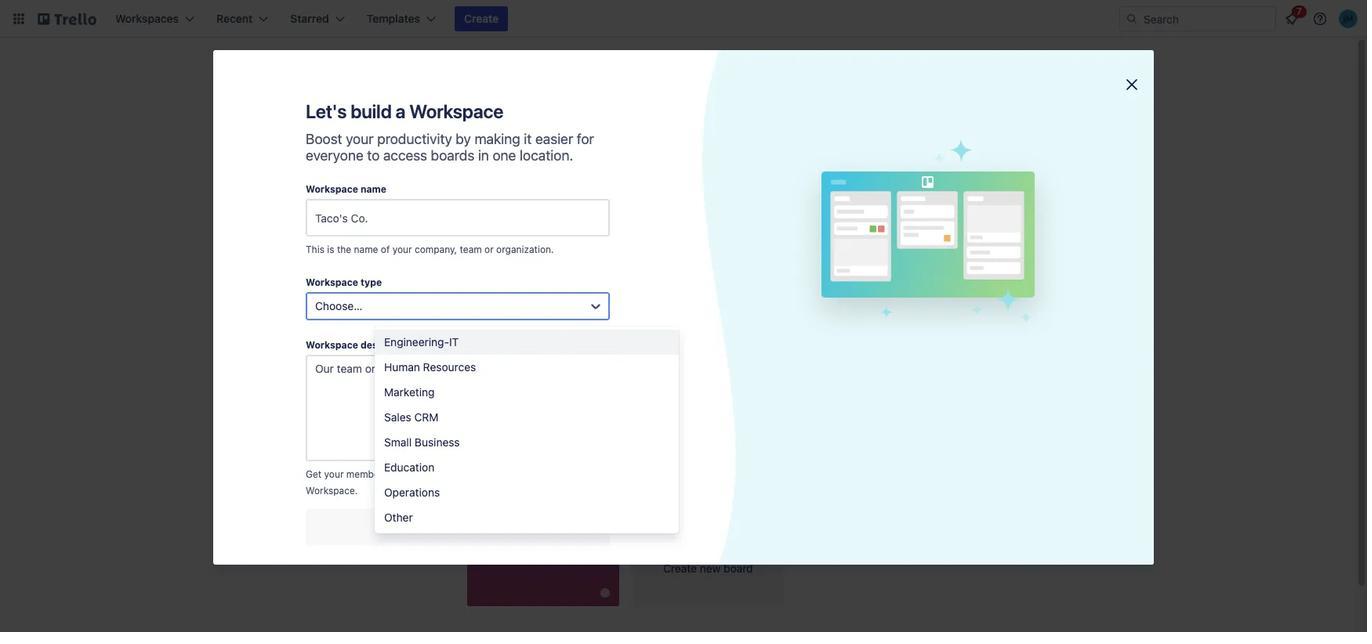 Task type: locate. For each thing, give the bounding box(es) containing it.
get right free
[[306, 469, 322, 481]]

unlimited
[[275, 403, 322, 416], [289, 419, 335, 432]]

name up workspace
[[361, 184, 387, 195]]

project
[[848, 184, 892, 198]]

1 vertical spatial template
[[545, 246, 590, 259]]

workspace down the members
[[306, 340, 358, 351]]

beyond imagination link
[[467, 325, 619, 400], [467, 532, 619, 607]]

with left few
[[433, 469, 451, 481]]

template right full
[[545, 246, 590, 259]]

board up operations
[[404, 469, 430, 481]]

get for get your members on board with a few words about your workspace.
[[306, 469, 322, 481]]

boards
[[298, 235, 334, 249], [721, 497, 757, 511]]

workspace for workspace name
[[306, 184, 358, 195]]

beyond imagination
[[474, 332, 594, 346], [474, 539, 594, 553]]

a up for
[[576, 116, 582, 129]]

get up views,
[[254, 403, 272, 416]]

let's build a workspace
[[306, 100, 504, 122]]

0 horizontal spatial get
[[254, 403, 272, 416]]

beyond right it
[[474, 332, 519, 346]]

1 horizontal spatial board
[[724, 562, 753, 576]]

highlights
[[298, 263, 349, 277]]

0 vertical spatial create
[[464, 12, 499, 25]]

get up by
[[467, 116, 485, 129]]

0 horizontal spatial create
[[464, 12, 499, 25]]

template right kanban
[[687, 184, 744, 198]]

views
[[298, 292, 328, 305]]

1 vertical spatial trello
[[274, 383, 303, 396]]

templates link
[[242, 100, 442, 129]]

1 horizontal spatial trello
[[678, 116, 706, 129]]

or
[[768, 116, 779, 129], [485, 244, 494, 256]]

1 imagination from the top
[[522, 332, 594, 346]]

jeremy
[[273, 205, 311, 219]]

gallery
[[593, 246, 627, 259]]

type
[[361, 277, 382, 289]]

workspace
[[355, 205, 411, 219]]

trello right try
[[274, 383, 303, 396]]

the right all
[[380, 403, 396, 416]]

for
[[577, 131, 594, 147]]

beyond
[[474, 332, 519, 346], [474, 539, 519, 553]]

0 vertical spatial boards link
[[242, 230, 442, 255]]

trello left the community at the right
[[678, 116, 706, 129]]

jeremy miller's workspace
[[273, 205, 411, 219]]

1 horizontal spatial boards link
[[696, 492, 767, 517]]

boards for boards 'link' to the top
[[298, 235, 334, 249]]

0 horizontal spatial or
[[485, 244, 494, 256]]

boards link up highlights link
[[242, 230, 442, 255]]

boards for bottom boards 'link'
[[721, 497, 757, 511]]

board inside get your members on board with a few words about your workspace.
[[404, 469, 430, 481]]

beyond imagination down "recently"
[[474, 332, 594, 346]]

trello inside try trello premium get unlimited boards, all the views, unlimited automation, and more.
[[274, 383, 303, 396]]

1 beyond imagination from the top
[[474, 332, 594, 346]]

your right about
[[538, 469, 557, 481]]

1 vertical spatial with
[[433, 469, 451, 481]]

get going faster with a template from the trello community or
[[467, 116, 782, 129]]

0 horizontal spatial with
[[433, 469, 451, 481]]

your up workspace.
[[324, 469, 344, 481]]

imagination
[[522, 332, 594, 346], [522, 539, 594, 553]]

recently viewed
[[499, 300, 598, 314]]

simple
[[804, 184, 845, 198]]

name left of
[[354, 244, 378, 256]]

0 horizontal spatial boards link
[[242, 230, 442, 255]]

template up the remote
[[973, 167, 1012, 177]]

1 horizontal spatial get
[[306, 469, 322, 481]]

0 vertical spatial with
[[552, 116, 573, 129]]

sales
[[384, 411, 412, 424]]

boards up new on the bottom of page
[[721, 497, 757, 511]]

marketing
[[384, 386, 435, 399]]

boards link
[[242, 230, 442, 255], [696, 492, 767, 517]]

0 horizontal spatial board
[[404, 469, 430, 481]]

open information menu image
[[1313, 11, 1328, 27]]

board right new on the bottom of page
[[724, 562, 753, 576]]

1 vertical spatial imagination
[[522, 539, 594, 553]]

is
[[327, 244, 334, 256]]

business
[[415, 436, 460, 449]]

a left few
[[454, 469, 459, 481]]

with inside get your members on board with a few words about your workspace.
[[433, 469, 451, 481]]

2 horizontal spatial template
[[973, 167, 1012, 177]]

2 vertical spatial get
[[306, 469, 322, 481]]

get for get going faster with a template from the trello community or
[[467, 116, 485, 129]]

board
[[404, 469, 430, 481], [724, 562, 753, 576]]

your right of
[[393, 244, 412, 256]]

views link
[[242, 286, 442, 311]]

2 horizontal spatial get
[[467, 116, 485, 129]]

1 vertical spatial beyond imagination
[[474, 539, 594, 553]]

kanban template
[[639, 184, 744, 198]]

with up 'easier'
[[552, 116, 573, 129]]

1 vertical spatial beyond
[[474, 539, 519, 553]]

7 notifications image
[[1283, 9, 1302, 28]]

resources
[[423, 361, 476, 374]]

kanban template link
[[632, 157, 784, 232]]

faster
[[520, 116, 549, 129]]

Workspace name text field
[[306, 199, 610, 237]]

create inside button
[[464, 12, 499, 25]]

name
[[361, 184, 387, 195], [354, 244, 378, 256]]

0 horizontal spatial trello
[[274, 383, 303, 396]]

1 horizontal spatial boards
[[721, 497, 757, 511]]

create for create new board
[[663, 562, 697, 576]]

workspace up choose…
[[306, 277, 358, 289]]

with
[[552, 116, 573, 129], [433, 469, 451, 481]]

1 vertical spatial boards link
[[696, 492, 767, 517]]

template
[[808, 167, 847, 177], [973, 167, 1012, 177], [687, 184, 744, 198]]

company,
[[415, 244, 457, 256]]

0 vertical spatial beyond
[[474, 332, 519, 346]]

1 horizontal spatial template
[[808, 167, 847, 177]]

beyond imagination down about
[[474, 539, 594, 553]]

2 beyond imagination from the top
[[474, 539, 594, 553]]

1 vertical spatial beyond imagination link
[[467, 532, 619, 607]]

unlimited down boards, at the left
[[289, 419, 335, 432]]

everyone
[[306, 147, 364, 164]]

your
[[346, 131, 374, 147], [393, 244, 412, 256], [324, 469, 344, 481], [538, 469, 557, 481]]

free
[[282, 463, 302, 476]]

members
[[298, 320, 345, 333]]

trial
[[305, 463, 324, 476]]

2 beyond imagination link from the top
[[467, 532, 619, 607]]

members link
[[242, 314, 442, 340]]

0 vertical spatial imagination
[[522, 332, 594, 346]]

making
[[475, 131, 521, 147]]

on
[[390, 469, 402, 481]]

template inside template simple project board
[[808, 167, 847, 177]]

all
[[366, 403, 377, 416]]

add image
[[417, 318, 436, 336]]

a
[[396, 100, 406, 122], [576, 116, 582, 129], [454, 469, 459, 481]]

full
[[527, 246, 542, 259]]

a right build
[[396, 100, 406, 122]]

start free trial
[[254, 463, 324, 476]]

1 horizontal spatial a
[[454, 469, 459, 481]]

a inside get your members on board with a few words about your workspace.
[[454, 469, 459, 481]]

get inside get your members on board with a few words about your workspace.
[[306, 469, 322, 481]]

1 vertical spatial boards
[[721, 497, 757, 511]]

trello
[[678, 116, 706, 129], [274, 383, 303, 396]]

or right the community at the right
[[768, 116, 779, 129]]

0 vertical spatial or
[[768, 116, 779, 129]]

workspace up miller's at the left top
[[306, 184, 358, 195]]

the inside try trello premium get unlimited boards, all the views, unlimited automation, and more.
[[380, 403, 396, 416]]

boards up highlights in the left top of the page
[[298, 235, 334, 249]]

start
[[254, 463, 279, 476]]

workspace description optional
[[306, 340, 453, 351]]

template up simple at right top
[[808, 167, 847, 177]]

1 horizontal spatial or
[[768, 116, 779, 129]]

your inside boost your productivity by making it easier for everyone to access boards in one location.
[[346, 131, 374, 147]]

other
[[384, 511, 413, 525]]

workspace for workspace type
[[306, 277, 358, 289]]

template up for
[[585, 116, 630, 129]]

your down build
[[346, 131, 374, 147]]

0 vertical spatial board
[[404, 469, 430, 481]]

0 vertical spatial boards
[[298, 235, 334, 249]]

0 vertical spatial trello
[[678, 116, 706, 129]]

or right team in the top of the page
[[485, 244, 494, 256]]

beyond down continue
[[474, 539, 519, 553]]

0 vertical spatial beyond imagination
[[474, 332, 594, 346]]

engineering-it
[[384, 336, 459, 349]]

0 vertical spatial beyond imagination link
[[467, 325, 619, 400]]

team
[[460, 244, 482, 256]]

0 vertical spatial get
[[467, 116, 485, 129]]

1 horizontal spatial create
[[663, 562, 697, 576]]

0 horizontal spatial boards
[[298, 235, 334, 249]]

unlimited up views,
[[275, 403, 322, 416]]

boards link up new on the bottom of page
[[696, 492, 767, 517]]

operations
[[384, 486, 440, 500]]

try
[[254, 383, 271, 396]]

1 vertical spatial create
[[663, 562, 697, 576]]

1 vertical spatial get
[[254, 403, 272, 416]]

1 vertical spatial unlimited
[[289, 419, 335, 432]]

1 vertical spatial board
[[724, 562, 753, 576]]

small business
[[384, 436, 460, 449]]

template inside template remote team hub
[[973, 167, 1012, 177]]



Task type: vqa. For each thing, say whether or not it's contained in the screenshot.
1st forward icon from the bottom
no



Task type: describe. For each thing, give the bounding box(es) containing it.
0 vertical spatial unlimited
[[275, 403, 322, 416]]

education
[[384, 461, 435, 474]]

create new board
[[663, 562, 753, 576]]

miller's
[[314, 205, 352, 219]]

members
[[347, 469, 388, 481]]

description
[[361, 340, 415, 351]]

template for remote
[[973, 167, 1012, 177]]

1 vertical spatial or
[[485, 244, 494, 256]]

boards,
[[325, 403, 363, 416]]

browse the full template gallery
[[467, 246, 627, 259]]

the right is
[[337, 244, 351, 256]]

2 horizontal spatial a
[[576, 116, 582, 129]]

organization.
[[496, 244, 554, 256]]

highlights link
[[242, 258, 442, 283]]

0 vertical spatial template
[[585, 116, 630, 129]]

board
[[895, 184, 931, 198]]

words
[[480, 469, 507, 481]]

of
[[381, 244, 390, 256]]

from
[[633, 116, 656, 129]]

1 vertical spatial name
[[354, 244, 378, 256]]

the right from at the left top of the page
[[659, 116, 675, 129]]

this
[[306, 244, 325, 256]]

it
[[449, 336, 459, 349]]

new
[[700, 562, 721, 576]]

access
[[383, 147, 427, 164]]

crm
[[414, 411, 439, 424]]

build
[[351, 100, 392, 122]]

remote
[[969, 184, 1015, 198]]

try trello premium get unlimited boards, all the views, unlimited automation, and more.
[[254, 383, 420, 448]]

primary element
[[0, 0, 1368, 38]]

search image
[[1126, 13, 1139, 25]]

easier
[[536, 131, 573, 147]]

0 vertical spatial name
[[361, 184, 387, 195]]

workspace name
[[306, 184, 387, 195]]

workspace up by
[[410, 100, 504, 122]]

jeremy miller's workspace link
[[242, 198, 442, 227]]

community
[[709, 116, 765, 129]]

human
[[384, 361, 420, 374]]

one
[[493, 147, 516, 164]]

choose…
[[315, 300, 363, 313]]

continue
[[435, 521, 481, 534]]

browse
[[467, 246, 505, 259]]

this is the name of your company, team or organization.
[[306, 244, 554, 256]]

continue button
[[306, 509, 610, 547]]

create button
[[455, 6, 508, 31]]

going
[[488, 116, 517, 129]]

more.
[[254, 434, 283, 448]]

about
[[510, 469, 535, 481]]

location.
[[520, 147, 573, 164]]

jeremy miller (jeremymiller198) image
[[1339, 9, 1358, 28]]

views,
[[254, 419, 286, 432]]

viewed
[[555, 300, 598, 314]]

0 horizontal spatial template
[[687, 184, 744, 198]]

let's
[[306, 100, 347, 122]]

home link
[[242, 132, 442, 160]]

kanban
[[639, 184, 685, 198]]

the left full
[[508, 246, 524, 259]]

template for simple
[[808, 167, 847, 177]]

workspace.
[[306, 485, 358, 497]]

by
[[456, 131, 471, 147]]

start free trial button
[[254, 462, 324, 478]]

Our team organizes everything here. text field
[[306, 355, 610, 462]]

get inside try trello premium get unlimited boards, all the views, unlimited automation, and more.
[[254, 403, 272, 416]]

workspace for workspace description optional
[[306, 340, 358, 351]]

sales crm
[[384, 411, 439, 424]]

boards
[[431, 147, 475, 164]]

human resources
[[384, 361, 476, 374]]

1 beyond from the top
[[474, 332, 519, 346]]

template simple project board
[[804, 167, 931, 198]]

and
[[401, 419, 420, 432]]

optional
[[417, 340, 453, 351]]

hub
[[1054, 184, 1079, 198]]

1 horizontal spatial with
[[552, 116, 573, 129]]

Search field
[[1139, 7, 1276, 31]]

productivity
[[377, 131, 452, 147]]

workspaces
[[251, 180, 307, 191]]

2 imagination from the top
[[522, 539, 594, 553]]

settings
[[298, 348, 340, 362]]

2 beyond from the top
[[474, 539, 519, 553]]

recently
[[499, 300, 552, 314]]

create for create
[[464, 12, 499, 25]]

small
[[384, 436, 412, 449]]

team
[[1018, 184, 1051, 198]]

it
[[524, 131, 532, 147]]

to
[[367, 147, 380, 164]]

0 horizontal spatial a
[[396, 100, 406, 122]]

boost your productivity by making it easier for everyone to access boards in one location.
[[306, 131, 594, 164]]

few
[[462, 469, 477, 481]]

engineering-
[[384, 336, 449, 349]]

settings link
[[242, 343, 442, 368]]

workspace type
[[306, 277, 382, 289]]

1 beyond imagination link from the top
[[467, 325, 619, 400]]

get your members on board with a few words about your workspace.
[[306, 469, 557, 497]]

in
[[478, 147, 489, 164]]

home
[[273, 139, 304, 152]]

automation,
[[338, 419, 398, 432]]

premium
[[306, 383, 353, 396]]



